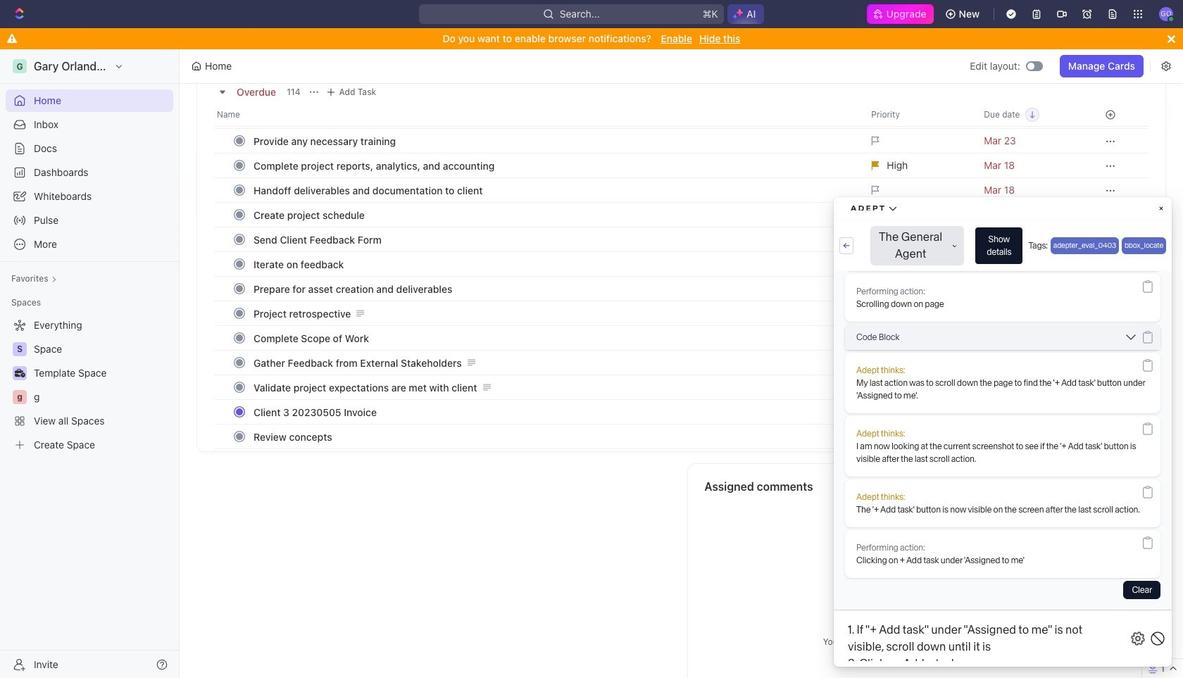 Task type: locate. For each thing, give the bounding box(es) containing it.
g, , element
[[13, 390, 27, 404]]

space, , element
[[13, 342, 27, 356]]

tree
[[6, 314, 173, 456]]

tree inside sidebar navigation
[[6, 314, 173, 456]]

sidebar navigation
[[0, 49, 182, 678]]



Task type: vqa. For each thing, say whether or not it's contained in the screenshot.
Create Task Type
no



Task type: describe. For each thing, give the bounding box(es) containing it.
business time image
[[14, 369, 25, 378]]

gary orlando's workspace, , element
[[13, 59, 27, 73]]



